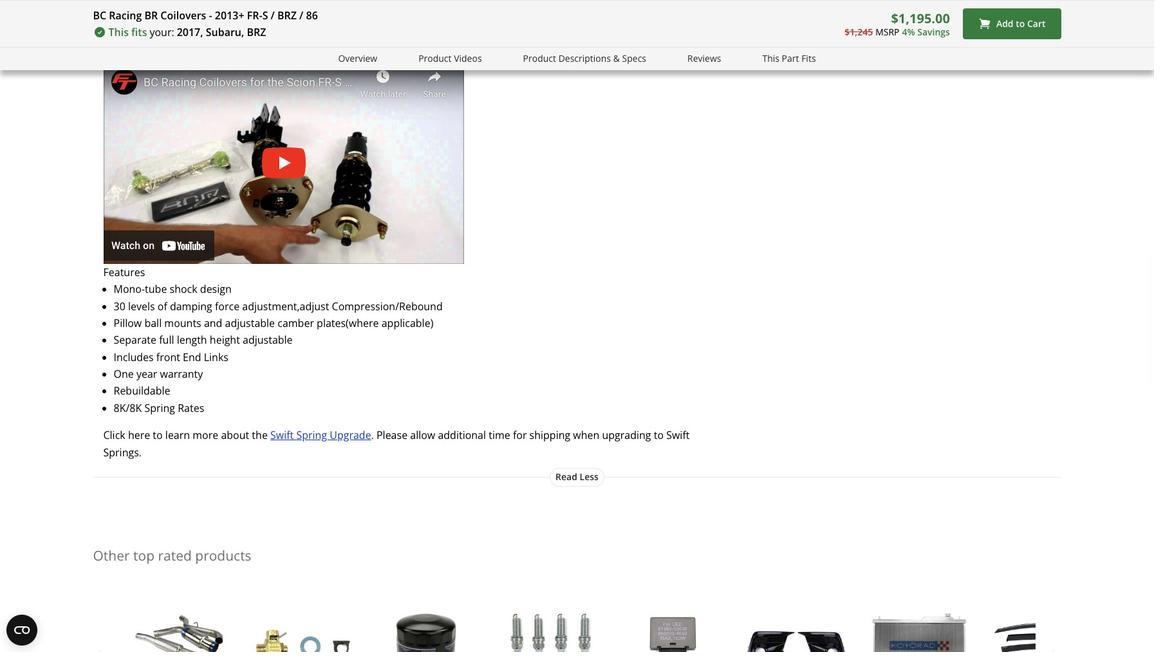 Task type: describe. For each thing, give the bounding box(es) containing it.
add to cart button
[[963, 8, 1061, 39]]

part
[[782, 52, 799, 64]]

specs
[[622, 52, 646, 64]]

videos
[[454, 52, 482, 64]]

spring inside "features mono-tube shock design 30 levels of damping force adjustment,adjust compression/rebound pillow ball mounts and adjustable camber plates(where applicable) separate full length height adjustable includes front end links one year warranty rebuildable 8k/8k spring rates"
[[144, 401, 175, 415]]

bc racing br coilovers - 2013+ fr-s / brz / 86
[[93, 8, 318, 23]]

descriptions
[[559, 52, 611, 64]]

levels
[[128, 299, 155, 313]]

ball
[[144, 316, 162, 330]]

savings
[[918, 26, 950, 38]]

$1,195.00 $1,245 msrp 4% savings
[[845, 9, 950, 38]]

more
[[193, 428, 218, 442]]

learn
[[165, 428, 190, 442]]

year
[[136, 367, 157, 381]]

here
[[128, 428, 150, 442]]

separate
[[114, 333, 156, 347]]

overview link
[[338, 52, 377, 66]]

product descriptions & specs link
[[523, 52, 646, 66]]

this part fits link
[[763, 52, 816, 66]]

adjustment,adjust
[[242, 299, 329, 313]]

time
[[489, 428, 510, 442]]

damping
[[170, 299, 212, 313]]

tube
[[145, 282, 167, 296]]

additional
[[438, 428, 486, 442]]

features mono-tube shock design 30 levels of damping force adjustment,adjust compression/rebound pillow ball mounts and adjustable camber plates(where applicable) separate full length height adjustable includes front end links one year warranty rebuildable 8k/8k spring rates
[[103, 265, 443, 415]]

warranty
[[160, 367, 203, 381]]

4%
[[902, 26, 915, 38]]

springs.
[[103, 445, 142, 459]]

2013+
[[215, 8, 244, 23]]

please
[[377, 428, 408, 442]]

$1,195.00
[[891, 9, 950, 27]]

subaru,
[[206, 25, 244, 39]]

open widget image
[[6, 615, 37, 646]]

reviews
[[688, 52, 721, 64]]

this for this fits your: 2017, subaru, brz
[[108, 25, 129, 39]]

this for this part fits
[[763, 52, 780, 64]]

the
[[252, 428, 268, 442]]

8k/8k
[[114, 401, 142, 415]]

cart
[[1027, 18, 1046, 30]]

read less
[[556, 471, 599, 483]]

&
[[613, 52, 620, 64]]

fr-
[[247, 8, 262, 23]]

about
[[221, 428, 249, 442]]

1 / from the left
[[271, 8, 275, 23]]

br
[[144, 8, 158, 23]]

overview
[[338, 52, 377, 64]]

compression/rebound
[[332, 299, 443, 313]]

86
[[306, 8, 318, 23]]

links
[[204, 350, 229, 364]]

camber
[[278, 316, 314, 330]]

.
[[371, 428, 374, 442]]

front
[[156, 350, 180, 364]]

1 vertical spatial brz
[[247, 25, 266, 39]]

product for product descriptions & specs
[[523, 52, 556, 64]]

less
[[580, 471, 599, 483]]

product videos
[[419, 52, 482, 64]]

includes
[[114, 350, 154, 364]]

read
[[556, 471, 577, 483]]

upgrade
[[330, 428, 371, 442]]

for
[[513, 428, 527, 442]]

msrp
[[876, 26, 900, 38]]

features
[[103, 265, 145, 279]]

2 / from the left
[[299, 8, 303, 23]]

swift spring upgrade link
[[270, 428, 371, 442]]

other top rated products
[[93, 547, 251, 565]]

rated
[[158, 547, 192, 565]]

full
[[159, 333, 174, 347]]

your:
[[150, 25, 174, 39]]

swift inside .  please allow additional time for shipping when upgrading to swift springs.
[[666, 428, 690, 442]]

of
[[158, 299, 167, 313]]



Task type: locate. For each thing, give the bounding box(es) containing it.
2 horizontal spatial to
[[1016, 18, 1025, 30]]

0 horizontal spatial swift
[[270, 428, 294, 442]]

/ left '86' at the top left of page
[[299, 8, 303, 23]]

0 vertical spatial this
[[108, 25, 129, 39]]

/ right s
[[271, 8, 275, 23]]

1 swift from the left
[[270, 428, 294, 442]]

this down racing
[[108, 25, 129, 39]]

swift
[[270, 428, 294, 442], [666, 428, 690, 442]]

add to cart
[[997, 18, 1046, 30]]

brz down 'fr-' at the top left of the page
[[247, 25, 266, 39]]

1 horizontal spatial this
[[763, 52, 780, 64]]

this fits your: 2017, subaru, brz
[[108, 25, 266, 39]]

to inside .  please allow additional time for shipping when upgrading to swift springs.
[[654, 428, 664, 442]]

rates
[[178, 401, 204, 415]]

product descriptions & specs
[[523, 52, 646, 64]]

reviews link
[[688, 52, 721, 66]]

applicable)
[[382, 316, 434, 330]]

products
[[195, 547, 251, 565]]

1 horizontal spatial to
[[654, 428, 664, 442]]

spring down rebuildable
[[144, 401, 175, 415]]

end
[[183, 350, 201, 364]]

1 horizontal spatial product
[[523, 52, 556, 64]]

one
[[114, 367, 134, 381]]

fits
[[802, 52, 816, 64]]

add
[[997, 18, 1014, 30]]

0 horizontal spatial spring
[[144, 401, 175, 415]]

0 horizontal spatial to
[[153, 428, 163, 442]]

shipping
[[530, 428, 571, 442]]

2017,
[[177, 25, 203, 39]]

spring left "upgrade"
[[296, 428, 327, 442]]

bc
[[93, 8, 106, 23]]

30
[[114, 299, 125, 313]]

product left descriptions
[[523, 52, 556, 64]]

product left the videos
[[419, 52, 452, 64]]

click
[[103, 428, 125, 442]]

this left part
[[763, 52, 780, 64]]

plates(where
[[317, 316, 379, 330]]

1 vertical spatial adjustable
[[243, 333, 293, 347]]

s
[[262, 8, 268, 23]]

and
[[204, 316, 222, 330]]

fits
[[131, 25, 147, 39]]

2 product from the left
[[523, 52, 556, 64]]

0 vertical spatial spring
[[144, 401, 175, 415]]

when
[[573, 428, 600, 442]]

to inside button
[[1016, 18, 1025, 30]]

this part fits
[[763, 52, 816, 64]]

rebuildable
[[114, 384, 170, 398]]

product
[[419, 52, 452, 64], [523, 52, 556, 64]]

0 horizontal spatial /
[[271, 8, 275, 23]]

product for product videos
[[419, 52, 452, 64]]

product videos link
[[419, 52, 482, 66]]

1 vertical spatial this
[[763, 52, 780, 64]]

top
[[133, 547, 155, 565]]

other
[[93, 547, 130, 565]]

mono-
[[114, 282, 145, 296]]

mounts
[[164, 316, 201, 330]]

1 vertical spatial spring
[[296, 428, 327, 442]]

-
[[209, 8, 212, 23]]

2 swift from the left
[[666, 428, 690, 442]]

height
[[210, 333, 240, 347]]

.  please allow additional time for shipping when upgrading to swift springs.
[[103, 428, 690, 459]]

allow
[[410, 428, 435, 442]]

to
[[1016, 18, 1025, 30], [153, 428, 163, 442], [654, 428, 664, 442]]

0 vertical spatial adjustable
[[225, 316, 275, 330]]

adjustable down 'camber'
[[243, 333, 293, 347]]

brz
[[277, 8, 297, 23], [247, 25, 266, 39]]

swift right upgrading
[[666, 428, 690, 442]]

coilovers
[[161, 8, 206, 23]]

design
[[200, 282, 232, 296]]

to right upgrading
[[654, 428, 664, 442]]

racing
[[109, 8, 142, 23]]

length
[[177, 333, 207, 347]]

to right here
[[153, 428, 163, 442]]

spring
[[144, 401, 175, 415], [296, 428, 327, 442]]

this
[[108, 25, 129, 39], [763, 52, 780, 64]]

0 horizontal spatial product
[[419, 52, 452, 64]]

click here to learn more about the swift spring upgrade
[[103, 428, 371, 442]]

adjustable
[[225, 316, 275, 330], [243, 333, 293, 347]]

$1,245
[[845, 26, 873, 38]]

0 vertical spatial brz
[[277, 8, 297, 23]]

force
[[215, 299, 240, 313]]

shock
[[170, 282, 197, 296]]

0 horizontal spatial brz
[[247, 25, 266, 39]]

0 horizontal spatial this
[[108, 25, 129, 39]]

adjustable down force
[[225, 316, 275, 330]]

1 horizontal spatial brz
[[277, 8, 297, 23]]

1 horizontal spatial /
[[299, 8, 303, 23]]

upgrading
[[602, 428, 651, 442]]

1 product from the left
[[419, 52, 452, 64]]

brz right s
[[277, 8, 297, 23]]

1 horizontal spatial swift
[[666, 428, 690, 442]]

to right add
[[1016, 18, 1025, 30]]

swift right the the
[[270, 428, 294, 442]]

1 horizontal spatial spring
[[296, 428, 327, 442]]

pillow
[[114, 316, 142, 330]]



Task type: vqa. For each thing, say whether or not it's contained in the screenshot.
'8k/8k'
yes



